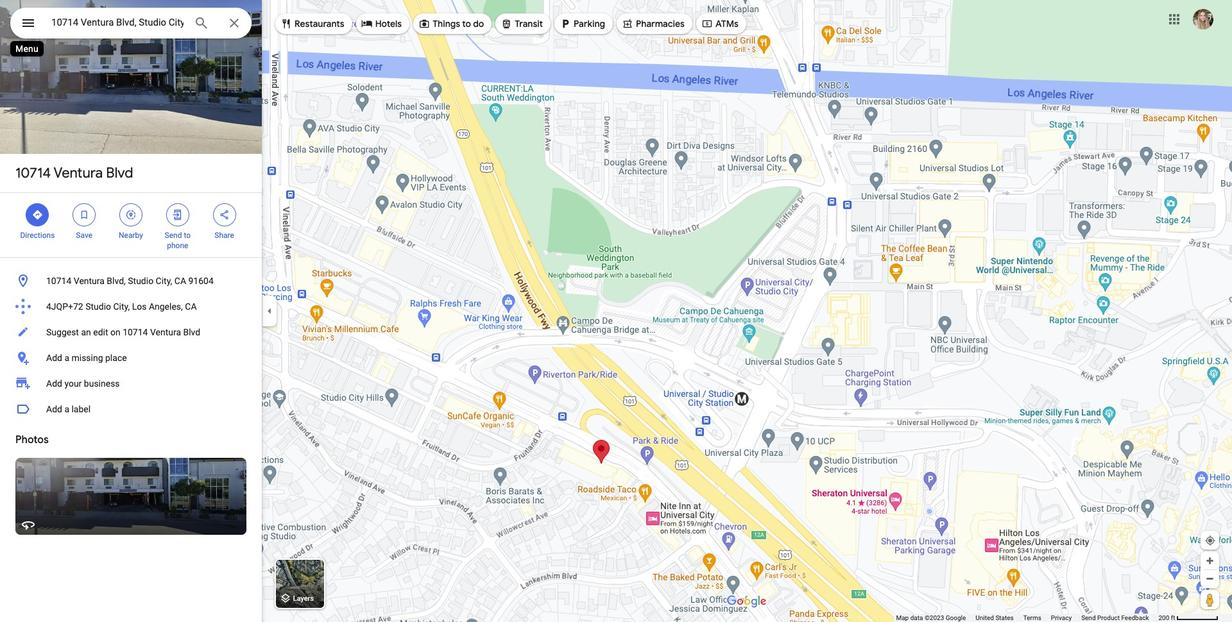 Task type: vqa. For each thing, say whether or not it's contained in the screenshot.
Leaves London Gatwick Airport at 8:40 AM on Monday, April 1 and arrives at Charleston International Airport at 7:33 PM on Monday, April 1. ELEMENT
no



Task type: describe. For each thing, give the bounding box(es) containing it.
zoom in image
[[1206, 557, 1216, 566]]

photos
[[15, 434, 49, 447]]

transit
[[515, 18, 543, 30]]


[[172, 208, 184, 222]]

add a label
[[46, 405, 91, 415]]

map
[[897, 615, 909, 622]]

nearby
[[119, 231, 143, 240]]

200 ft button
[[1159, 615, 1219, 622]]

4jqp+72 studio city, los angeles, ca
[[46, 302, 197, 312]]

missing
[[72, 353, 103, 363]]

send product feedback
[[1082, 615, 1150, 622]]

collapse side panel image
[[263, 304, 277, 318]]

4jqp+72
[[46, 302, 83, 312]]

place
[[105, 353, 127, 363]]

label
[[72, 405, 91, 415]]

4jqp+72 studio city, los angeles, ca button
[[0, 294, 262, 320]]

ca for city,
[[175, 276, 186, 286]]

 button
[[10, 8, 46, 41]]

10714 for 10714 ventura blvd
[[15, 164, 51, 182]]

data
[[911, 615, 924, 622]]

do
[[473, 18, 484, 30]]

product
[[1098, 615, 1120, 622]]

2 vertical spatial 10714
[[123, 327, 148, 338]]

a for missing
[[64, 353, 69, 363]]

ventura for blvd
[[54, 164, 103, 182]]

send for send to phone
[[165, 231, 182, 240]]

restaurants
[[295, 18, 345, 30]]

suggest an edit on 10714 ventura blvd
[[46, 327, 200, 338]]

200 ft
[[1159, 615, 1176, 622]]

google account: michelle dermenjian  
(michelle.dermenjian@adept.ai) image
[[1194, 9, 1214, 29]]


[[702, 17, 713, 31]]

200
[[1159, 615, 1170, 622]]

states
[[996, 615, 1014, 622]]

on
[[110, 327, 121, 338]]

united
[[976, 615, 995, 622]]

send for send product feedback
[[1082, 615, 1096, 622]]

save
[[76, 231, 92, 240]]

add your business
[[46, 379, 120, 389]]

10714 ventura blvd main content
[[0, 0, 262, 623]]


[[78, 208, 90, 222]]

footer inside google maps element
[[897, 615, 1159, 623]]

zoom out image
[[1206, 575, 1216, 584]]

10714 Ventura Blvd, Studio City, CA 91604 field
[[10, 8, 252, 39]]

send to phone
[[165, 231, 191, 250]]

add a missing place button
[[0, 345, 262, 371]]


[[32, 208, 43, 222]]

to inside the send to phone
[[184, 231, 191, 240]]

pharmacies
[[636, 18, 685, 30]]

add a missing place
[[46, 353, 127, 363]]

layers
[[293, 595, 314, 604]]


[[125, 208, 137, 222]]

91604
[[188, 276, 214, 286]]

google maps element
[[0, 0, 1233, 623]]

studio inside "button"
[[86, 302, 111, 312]]



Task type: locate. For each thing, give the bounding box(es) containing it.
 transit
[[501, 17, 543, 31]]

2 add from the top
[[46, 379, 62, 389]]

1 horizontal spatial to
[[463, 18, 471, 30]]

share
[[215, 231, 234, 240]]

united states
[[976, 615, 1014, 622]]

a left missing
[[64, 353, 69, 363]]

blvd inside suggest an edit on 10714 ventura blvd button
[[183, 327, 200, 338]]

business
[[84, 379, 120, 389]]

privacy
[[1052, 615, 1072, 622]]

2 vertical spatial add
[[46, 405, 62, 415]]

10714 ventura blvd, studio city, ca 91604
[[46, 276, 214, 286]]

10714 up the 
[[15, 164, 51, 182]]

add down the suggest
[[46, 353, 62, 363]]

your
[[64, 379, 82, 389]]

ca left 91604
[[175, 276, 186, 286]]

footer
[[897, 615, 1159, 623]]

add for add a label
[[46, 405, 62, 415]]

1 horizontal spatial city,
[[156, 276, 172, 286]]

10714 ventura blvd, studio city, ca 91604 button
[[0, 268, 262, 294]]

ventura
[[54, 164, 103, 182], [74, 276, 105, 286], [150, 327, 181, 338]]

None field
[[51, 15, 184, 30]]

a for label
[[64, 405, 69, 415]]

0 vertical spatial city,
[[156, 276, 172, 286]]

1 vertical spatial ca
[[185, 302, 197, 312]]

to
[[463, 18, 471, 30], [184, 231, 191, 240]]

add for add your business
[[46, 379, 62, 389]]

1 horizontal spatial blvd
[[183, 327, 200, 338]]

show your location image
[[1205, 536, 1217, 547]]

blvd down 91604
[[183, 327, 200, 338]]

add left 'label' in the bottom of the page
[[46, 405, 62, 415]]

ca right angeles,
[[185, 302, 197, 312]]

an
[[81, 327, 91, 338]]

1 vertical spatial ventura
[[74, 276, 105, 286]]

show street view coverage image
[[1201, 591, 1220, 610]]

ca inside button
[[175, 276, 186, 286]]

ca for angeles,
[[185, 302, 197, 312]]


[[560, 17, 572, 31]]

add
[[46, 353, 62, 363], [46, 379, 62, 389], [46, 405, 62, 415]]

ca inside "button"
[[185, 302, 197, 312]]

0 vertical spatial send
[[165, 231, 182, 240]]

ca
[[175, 276, 186, 286], [185, 302, 197, 312]]

none field inside 10714 ventura blvd, studio city, ca 91604 field
[[51, 15, 184, 30]]

blvd,
[[107, 276, 126, 286]]

0 vertical spatial 10714
[[15, 164, 51, 182]]

1 vertical spatial to
[[184, 231, 191, 240]]

terms button
[[1024, 615, 1042, 623]]

send
[[165, 231, 182, 240], [1082, 615, 1096, 622]]

0 horizontal spatial send
[[165, 231, 182, 240]]

terms
[[1024, 615, 1042, 622]]

studio
[[128, 276, 154, 286], [86, 302, 111, 312]]

send inside the send to phone
[[165, 231, 182, 240]]

1 vertical spatial 10714
[[46, 276, 71, 286]]

a left 'label' in the bottom of the page
[[64, 405, 69, 415]]

send left product
[[1082, 615, 1096, 622]]

phone
[[167, 241, 188, 250]]

to left "do"
[[463, 18, 471, 30]]

add a label button
[[0, 397, 262, 423]]

 things to do
[[419, 17, 484, 31]]

0 vertical spatial studio
[[128, 276, 154, 286]]

blvd up  at the left
[[106, 164, 133, 182]]

city, inside "button"
[[113, 302, 130, 312]]

1 a from the top
[[64, 353, 69, 363]]


[[21, 14, 36, 32]]

10714 ventura blvd
[[15, 164, 133, 182]]

1 horizontal spatial send
[[1082, 615, 1096, 622]]

studio right blvd,
[[128, 276, 154, 286]]

ventura up  at left top
[[54, 164, 103, 182]]

0 vertical spatial blvd
[[106, 164, 133, 182]]

suggest an edit on 10714 ventura blvd button
[[0, 320, 262, 345]]

0 vertical spatial ventura
[[54, 164, 103, 182]]

1 vertical spatial studio
[[86, 302, 111, 312]]

0 horizontal spatial studio
[[86, 302, 111, 312]]

ventura down angeles,
[[150, 327, 181, 338]]

 parking
[[560, 17, 606, 31]]

0 horizontal spatial to
[[184, 231, 191, 240]]

add left your
[[46, 379, 62, 389]]

city,
[[156, 276, 172, 286], [113, 302, 130, 312]]

 restaurants
[[281, 17, 345, 31]]

10714 for 10714 ventura blvd, studio city, ca 91604
[[46, 276, 71, 286]]

city, up angeles,
[[156, 276, 172, 286]]

los
[[132, 302, 147, 312]]

 pharmacies
[[622, 17, 685, 31]]

google
[[946, 615, 967, 622]]

10714
[[15, 164, 51, 182], [46, 276, 71, 286], [123, 327, 148, 338]]

suggest
[[46, 327, 79, 338]]

1 add from the top
[[46, 353, 62, 363]]

1 vertical spatial send
[[1082, 615, 1096, 622]]

 hotels
[[361, 17, 402, 31]]

add for add a missing place
[[46, 353, 62, 363]]

3 add from the top
[[46, 405, 62, 415]]

ventura for blvd,
[[74, 276, 105, 286]]


[[281, 17, 292, 31]]


[[501, 17, 513, 31]]

map data ©2023 google
[[897, 615, 967, 622]]

atms
[[716, 18, 739, 30]]

1 vertical spatial add
[[46, 379, 62, 389]]

parking
[[574, 18, 606, 30]]

1 vertical spatial a
[[64, 405, 69, 415]]

studio inside button
[[128, 276, 154, 286]]

0 horizontal spatial blvd
[[106, 164, 133, 182]]

edit
[[93, 327, 108, 338]]

10714 up the 4jqp+72
[[46, 276, 71, 286]]

2 vertical spatial ventura
[[150, 327, 181, 338]]

blvd
[[106, 164, 133, 182], [183, 327, 200, 338]]

city, left los
[[113, 302, 130, 312]]

0 vertical spatial add
[[46, 353, 62, 363]]

©2023
[[925, 615, 945, 622]]

directions
[[20, 231, 55, 240]]

ventura left blvd,
[[74, 276, 105, 286]]

0 vertical spatial ca
[[175, 276, 186, 286]]

city, inside button
[[156, 276, 172, 286]]

 atms
[[702, 17, 739, 31]]

send up phone
[[165, 231, 182, 240]]

0 vertical spatial to
[[463, 18, 471, 30]]

2 a from the top
[[64, 405, 69, 415]]

send inside button
[[1082, 615, 1096, 622]]

a
[[64, 353, 69, 363], [64, 405, 69, 415]]


[[622, 17, 634, 31]]

united states button
[[976, 615, 1014, 623]]

ft
[[1172, 615, 1176, 622]]

1 vertical spatial city,
[[113, 302, 130, 312]]

0 vertical spatial a
[[64, 353, 69, 363]]

angeles,
[[149, 302, 183, 312]]


[[419, 17, 430, 31]]

footer containing map data ©2023 google
[[897, 615, 1159, 623]]


[[219, 208, 230, 222]]

hotels
[[375, 18, 402, 30]]

to up phone
[[184, 231, 191, 240]]

 search field
[[10, 8, 252, 41]]

privacy button
[[1052, 615, 1072, 623]]

0 horizontal spatial city,
[[113, 302, 130, 312]]

10714 right on
[[123, 327, 148, 338]]

to inside  things to do
[[463, 18, 471, 30]]

1 horizontal spatial studio
[[128, 276, 154, 286]]


[[361, 17, 373, 31]]

add your business link
[[0, 371, 262, 397]]

send product feedback button
[[1082, 615, 1150, 623]]

actions for 10714 ventura blvd region
[[0, 193, 262, 257]]

studio up edit
[[86, 302, 111, 312]]

1 vertical spatial blvd
[[183, 327, 200, 338]]

things
[[433, 18, 460, 30]]

feedback
[[1122, 615, 1150, 622]]



